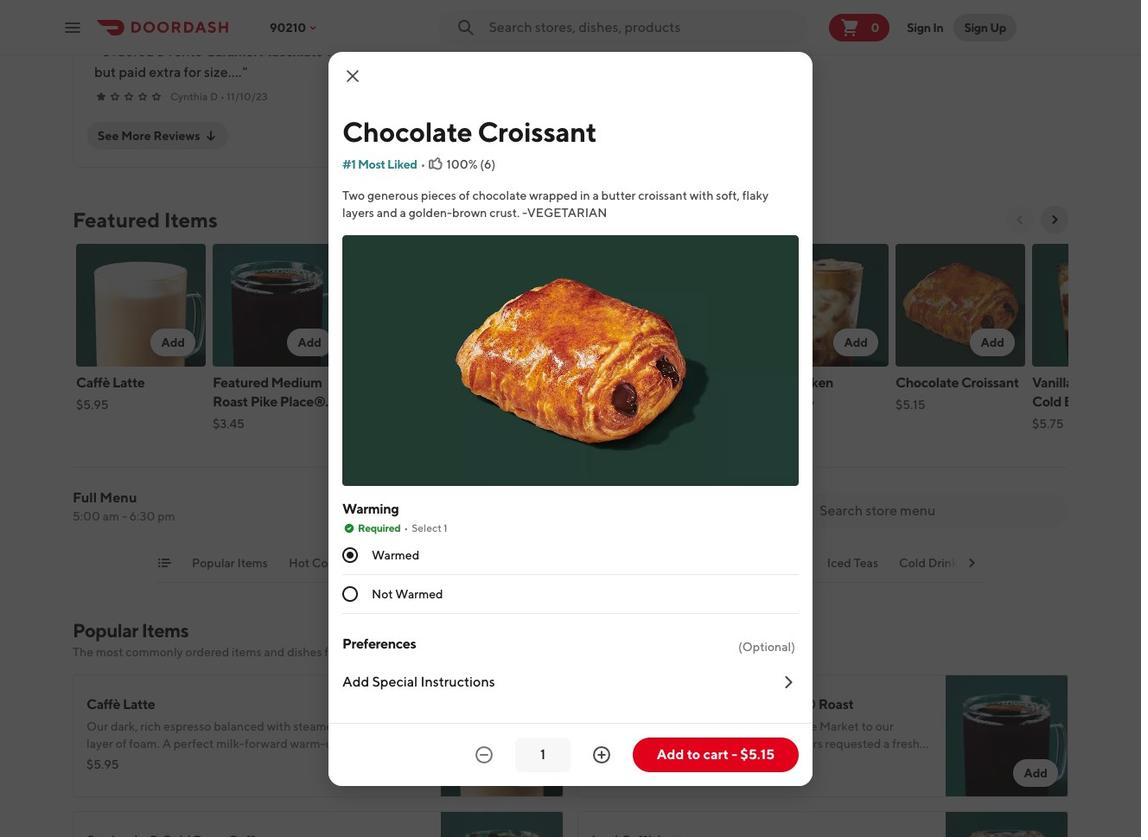 Task type: locate. For each thing, give the bounding box(es) containing it.
1 vertical spatial caramel
[[652, 374, 703, 391]]

$3.45
[[213, 417, 245, 431], [591, 757, 623, 771]]

chocolate inside chocolate croissant $5.15
[[896, 374, 959, 391]]

1 horizontal spatial with
[[690, 188, 714, 202]]

#1
[[342, 157, 356, 171]]

0 horizontal spatial cold
[[561, 374, 590, 391]]

2 vertical spatial a
[[392, 719, 398, 733]]

1 sign from the left
[[907, 20, 931, 34]]

" up 11/10/23
[[242, 64, 248, 80]]

0 vertical spatial croissant
[[478, 115, 597, 147]]

cynthia
[[170, 90, 208, 103]]

warmed down required
[[372, 548, 420, 562]]

0 vertical spatial medium
[[271, 374, 322, 391]]

1 vertical spatial cold
[[899, 556, 926, 570]]

caramel down christine e • 12/23/23
[[205, 43, 257, 60]]

iced
[[623, 374, 649, 391], [759, 374, 786, 391], [827, 556, 852, 570]]

add to cart - $5.15 button
[[633, 737, 799, 772]]

featured medium roast pike place® roast image
[[213, 244, 342, 367], [946, 674, 1069, 797]]

cold left drinks
[[899, 556, 926, 570]]

caffè inside the caffè latte our dark, rich espresso balanced with steamed milk and a light layer of foam. a perfect milk-forward warm-up. $5.95
[[86, 696, 120, 713]]

hot inside hot coffees button
[[289, 556, 310, 570]]

featured medium roast pike place® roast
[[213, 374, 325, 429], [591, 696, 854, 713]]

0 horizontal spatial featured medium roast pike place® roast image
[[213, 244, 342, 367]]

1 vertical spatial featured medium roast pike place® roast
[[591, 696, 854, 713]]

1 vertical spatial featured medium roast pike place® roast image
[[946, 674, 1069, 797]]

1 vertical spatial featured
[[213, 374, 269, 391]]

2 vertical spatial and
[[368, 719, 389, 733]]

hot for hot teas
[[376, 556, 397, 570]]

1 vertical spatial items
[[237, 556, 268, 570]]

0 vertical spatial -
[[522, 205, 527, 219]]

• right the d
[[220, 90, 225, 103]]

- right crust.
[[522, 205, 527, 219]]

iced inside iced caramel macchiato $6.95
[[623, 374, 649, 391]]

0 horizontal spatial caffè latte image
[[76, 244, 206, 367]]

a
[[593, 188, 599, 202], [400, 205, 406, 219], [392, 719, 398, 733]]

add inside button
[[657, 746, 684, 762]]

1 horizontal spatial macchiato
[[623, 393, 687, 410]]

latte inside caffè latte $5.95
[[112, 374, 145, 391]]

0
[[871, 20, 880, 34]]

commonly
[[126, 645, 183, 659]]

0 horizontal spatial $3.45
[[213, 417, 245, 431]]

special
[[372, 673, 418, 690]]

items for featured items
[[164, 208, 218, 232]]

1 horizontal spatial teas
[[854, 556, 879, 570]]

chocolate inside dialog
[[342, 115, 472, 147]]

1 vertical spatial chocolate
[[896, 374, 959, 391]]

sign for sign up
[[964, 20, 988, 34]]

• select 1
[[404, 521, 448, 534]]

1 vertical spatial $5.15
[[740, 746, 775, 762]]

11/10/23
[[227, 90, 268, 103]]

shaken
[[788, 374, 834, 391]]

1 horizontal spatial iced
[[759, 374, 786, 391]]

1 horizontal spatial croissant
[[961, 374, 1019, 391]]

- right "am"
[[122, 509, 127, 523]]

croissant up (6) on the top left of the page
[[478, 115, 597, 147]]

see more reviews button
[[87, 122, 228, 150]]

warming group
[[342, 499, 799, 614]]

add
[[161, 336, 185, 349], [298, 336, 322, 349], [434, 336, 458, 349], [571, 336, 595, 349], [708, 336, 732, 349], [844, 336, 868, 349], [981, 336, 1005, 349], [342, 673, 369, 690], [657, 746, 684, 762], [519, 766, 543, 780], [1024, 766, 1048, 780]]

dark,
[[111, 719, 138, 733]]

0 horizontal spatial caramel
[[205, 43, 257, 60]]

1 vertical spatial croissant
[[961, 374, 1019, 391]]

the
[[73, 645, 93, 659]]

items left hot coffees
[[237, 556, 268, 570]]

popular inside button
[[192, 556, 235, 570]]

popular
[[192, 556, 235, 570], [73, 619, 138, 642]]

hot
[[289, 556, 310, 570], [376, 556, 397, 570]]

starbucks® cold brew coffee image
[[486, 244, 616, 367], [441, 811, 564, 837]]

teas up 'not warmed'
[[399, 556, 424, 570]]

iced inside iced shaken espresso $4.75
[[759, 374, 786, 391]]

and inside popular items the most commonly ordered items and dishes from this store
[[264, 645, 285, 659]]

crust.
[[490, 205, 520, 219]]

latte inside the caffè latte our dark, rich espresso balanced with steamed milk and a light layer of foam. a perfect milk-forward warm-up. $5.95
[[123, 696, 155, 713]]

macchiato down 90210
[[259, 43, 323, 60]]

1 horizontal spatial of
[[459, 188, 470, 202]]

0 horizontal spatial iced caffè latte image
[[349, 244, 479, 367]]

(6)
[[480, 157, 496, 171]]

1 vertical spatial with
[[267, 719, 291, 733]]

2 horizontal spatial -
[[732, 746, 738, 762]]

0 horizontal spatial hot
[[289, 556, 310, 570]]

0 horizontal spatial croissant
[[478, 115, 597, 147]]

a right the in
[[593, 188, 599, 202]]

1 horizontal spatial featured medium roast pike place® roast
[[591, 696, 854, 713]]

hot inside hot teas button
[[376, 556, 397, 570]]

hot up not
[[376, 556, 397, 570]]

2 vertical spatial -
[[732, 746, 738, 762]]

1 horizontal spatial chocolate
[[896, 374, 959, 391]]

coffees
[[312, 556, 355, 570]]

0 vertical spatial $3.45
[[213, 417, 245, 431]]

items for popular items
[[237, 556, 268, 570]]

iced caffè latte image
[[349, 244, 479, 367], [946, 811, 1069, 837]]

items down reviews
[[164, 208, 218, 232]]

0 vertical spatial place®
[[280, 393, 325, 410]]

popular inside popular items the most commonly ordered items and dishes from this store
[[73, 619, 138, 642]]

cold up coffee
[[561, 374, 590, 391]]

croissant inside chocolate croissant $5.15
[[961, 374, 1019, 391]]

1 horizontal spatial "
[[242, 64, 248, 80]]

chocolate for chocolate croissant $5.15
[[896, 374, 959, 391]]

add special instructions button
[[342, 658, 799, 705]]

not
[[372, 587, 393, 601]]

of inside the caffè latte our dark, rich espresso balanced with steamed milk and a light layer of foam. a perfect milk-forward warm-up. $5.95
[[116, 737, 127, 751]]

1 horizontal spatial medium
[[650, 696, 701, 713]]

2 vertical spatial items
[[142, 619, 189, 642]]

caramel up $6.95
[[652, 374, 703, 391]]

teas
[[399, 556, 424, 570], [854, 556, 879, 570]]

Warmed radio
[[342, 547, 358, 562]]

hot coffees
[[289, 556, 355, 570]]

1 vertical spatial caffè
[[86, 696, 120, 713]]

items up commonly
[[142, 619, 189, 642]]

liked
[[387, 157, 417, 171]]

items for popular items the most commonly ordered items and dishes from this store
[[142, 619, 189, 642]]

2 hot from the left
[[376, 556, 397, 570]]

1 vertical spatial -
[[122, 509, 127, 523]]

1 vertical spatial latte
[[123, 696, 155, 713]]

0 vertical spatial latte
[[112, 374, 145, 391]]

a left light
[[392, 719, 398, 733]]

popular items the most commonly ordered items and dishes from this store
[[73, 619, 403, 659]]

1 hot from the left
[[289, 556, 310, 570]]

0 horizontal spatial teas
[[399, 556, 424, 570]]

1 horizontal spatial cold
[[899, 556, 926, 570]]

macchiato up $6.95
[[623, 393, 687, 410]]

0 vertical spatial caffè
[[76, 374, 110, 391]]

vegetarian
[[527, 205, 607, 219]]

iced caramel macchiato image
[[623, 244, 752, 367]]

espresso
[[759, 393, 814, 410]]

with up forward
[[267, 719, 291, 733]]

featured items
[[73, 208, 218, 232]]

starbucks® cold brew coffee image up starbucks®
[[486, 244, 616, 367]]

0 horizontal spatial pike
[[250, 393, 278, 410]]

popular up popular items the most commonly ordered items and dishes from this store
[[192, 556, 235, 570]]

decrease quantity by 1 image
[[474, 744, 495, 765]]

of up brown
[[459, 188, 470, 202]]

1 vertical spatial pike
[[741, 696, 768, 713]]

caramel inside iced caramel macchiato $6.95
[[652, 374, 703, 391]]

caffè
[[76, 374, 110, 391], [86, 696, 120, 713]]

warmed down hot teas button
[[395, 587, 443, 601]]

$5.15 inside add to cart - $5.15 button
[[740, 746, 775, 762]]

caramel
[[205, 43, 257, 60], [652, 374, 703, 391]]

0 horizontal spatial chocolate
[[342, 115, 472, 147]]

-
[[522, 205, 527, 219], [122, 509, 127, 523], [732, 746, 738, 762]]

0 horizontal spatial place®
[[280, 393, 325, 410]]

roast
[[213, 393, 248, 410], [213, 412, 248, 429], [703, 696, 739, 713], [819, 696, 854, 713]]

caffè latte $5.95
[[76, 374, 145, 412]]

macchiato
[[259, 43, 323, 60], [623, 393, 687, 410]]

1 vertical spatial medium
[[650, 696, 701, 713]]

0 button
[[830, 13, 890, 41]]

warming
[[342, 500, 399, 517]]

croissant left vanilla
[[961, 374, 1019, 391]]

1 horizontal spatial popular
[[192, 556, 235, 570]]

1 vertical spatial "
[[242, 64, 248, 80]]

0 vertical spatial caramel
[[205, 43, 257, 60]]

a down generous at the top of the page
[[400, 205, 406, 219]]

0 horizontal spatial of
[[116, 737, 127, 751]]

with left soft,
[[690, 188, 714, 202]]

caramel inside the caramel macchiato "
[[205, 43, 257, 60]]

chocolate for chocolate croissant
[[342, 115, 472, 147]]

a
[[162, 737, 171, 751]]

crea
[[1117, 374, 1141, 391]]

croissant inside chocolate croissant dialog
[[478, 115, 597, 147]]

foam.
[[129, 737, 160, 751]]

1 horizontal spatial -
[[522, 205, 527, 219]]

brew
[[486, 393, 518, 410]]

$5.95 inside caffè latte $5.95
[[76, 398, 109, 412]]

layers
[[342, 205, 374, 219]]

teas left cold drinks
[[854, 556, 879, 570]]

2 teas from the left
[[854, 556, 879, 570]]

perfect
[[174, 737, 214, 751]]

hot left "coffees"
[[289, 556, 310, 570]]

0 horizontal spatial a
[[392, 719, 398, 733]]

1 vertical spatial caffè latte image
[[441, 674, 564, 797]]

0 horizontal spatial sign
[[907, 20, 931, 34]]

reviews
[[154, 129, 200, 143]]

sign left up
[[964, 20, 988, 34]]

0 horizontal spatial with
[[267, 719, 291, 733]]

sign for sign in
[[907, 20, 931, 34]]

0 vertical spatial warmed
[[372, 548, 420, 562]]

see
[[98, 129, 119, 143]]

1 horizontal spatial $5.15
[[896, 398, 926, 412]]

1 vertical spatial iced caffè latte image
[[946, 811, 1069, 837]]

a inside the caffè latte our dark, rich espresso balanced with steamed milk and a light layer of foam. a perfect milk-forward warm-up. $5.95
[[392, 719, 398, 733]]

and right milk
[[368, 719, 389, 733]]

1
[[444, 521, 448, 534]]

increase quantity by 1 image
[[591, 744, 612, 765]]

items
[[164, 208, 218, 232], [237, 556, 268, 570], [142, 619, 189, 642]]

chocolate down chocolate croissant image
[[896, 374, 959, 391]]

0 vertical spatial of
[[459, 188, 470, 202]]

0 vertical spatial a
[[593, 188, 599, 202]]

Item Search search field
[[820, 502, 1055, 521]]

- right cart
[[732, 746, 738, 762]]

layer
[[86, 737, 113, 751]]

of inside two generous pieces of chocolate wrapped in a butter croissant with soft, flaky layers and a golden-brown crust.  -vegetarian
[[459, 188, 470, 202]]

caffè for caffè latte
[[76, 374, 110, 391]]

popular for popular items
[[192, 556, 235, 570]]

0 horizontal spatial featured
[[73, 208, 160, 232]]

and down generous at the top of the page
[[377, 205, 398, 219]]

featured inside featured items heading
[[73, 208, 160, 232]]

items inside button
[[237, 556, 268, 570]]

0 horizontal spatial macchiato
[[259, 43, 323, 60]]

items inside heading
[[164, 208, 218, 232]]

balanced
[[214, 719, 264, 733]]

Not Warmed radio
[[342, 586, 358, 601]]

1 horizontal spatial $3.45
[[591, 757, 623, 771]]

90210
[[270, 20, 306, 34]]

caffè inside caffè latte $5.95
[[76, 374, 110, 391]]

1 vertical spatial $5.95
[[86, 757, 119, 771]]

" up "see"
[[94, 43, 99, 60]]

Current quantity is 1 number field
[[526, 745, 560, 764]]

0 vertical spatial macchiato
[[259, 43, 323, 60]]

0 horizontal spatial $5.15
[[740, 746, 775, 762]]

of down dark,
[[116, 737, 127, 751]]

2 horizontal spatial a
[[593, 188, 599, 202]]

5:00
[[73, 509, 100, 523]]

chocolate up liked
[[342, 115, 472, 147]]

cart
[[703, 746, 729, 762]]

popular up most
[[73, 619, 138, 642]]

1 vertical spatial of
[[116, 737, 127, 751]]

$5.15
[[896, 398, 926, 412], [740, 746, 775, 762]]

0 vertical spatial "
[[94, 43, 99, 60]]

with
[[690, 188, 714, 202], [267, 719, 291, 733]]

• left select
[[404, 521, 408, 534]]

1 horizontal spatial featured
[[213, 374, 269, 391]]

d
[[210, 90, 218, 103]]

chocolate
[[342, 115, 472, 147], [896, 374, 959, 391]]

cold drinks button
[[899, 554, 964, 582]]

0 vertical spatial cold
[[561, 374, 590, 391]]

sign
[[907, 20, 931, 34], [964, 20, 988, 34]]

iced teas button
[[827, 554, 879, 582]]

add button
[[346, 240, 483, 424], [151, 329, 195, 356], [287, 329, 332, 356], [424, 329, 469, 356], [561, 329, 605, 356], [697, 329, 742, 356], [834, 329, 879, 356], [971, 329, 1015, 356], [509, 759, 553, 787], [1014, 759, 1058, 787]]

2 horizontal spatial iced
[[827, 556, 852, 570]]

- inside button
[[732, 746, 738, 762]]

iced inside button
[[827, 556, 852, 570]]

2 sign from the left
[[964, 20, 988, 34]]

0 horizontal spatial medium
[[271, 374, 322, 391]]

• right e
[[225, 12, 230, 25]]

1 teas from the left
[[399, 556, 424, 570]]

medium
[[271, 374, 322, 391], [650, 696, 701, 713]]

and right items
[[264, 645, 285, 659]]

1 vertical spatial place®
[[771, 696, 816, 713]]

sign left in
[[907, 20, 931, 34]]

• inside button
[[225, 12, 230, 25]]

cold
[[561, 374, 590, 391], [899, 556, 926, 570]]

items inside popular items the most commonly ordered items and dishes from this store
[[142, 619, 189, 642]]

1 horizontal spatial sign
[[964, 20, 988, 34]]

caffè latte image
[[76, 244, 206, 367], [441, 674, 564, 797]]

christine e • 12/23/23 button
[[73, 0, 751, 34]]

0 vertical spatial with
[[690, 188, 714, 202]]

milk
[[343, 719, 366, 733]]

place®
[[280, 393, 325, 410], [771, 696, 816, 713]]

iced for iced caramel macchiato
[[623, 374, 649, 391]]

iced for iced shaken espresso
[[759, 374, 786, 391]]

chocolate croissant $5.15
[[896, 374, 1019, 412]]

0 vertical spatial items
[[164, 208, 218, 232]]

90210 button
[[270, 20, 320, 34]]

ordered
[[186, 645, 229, 659]]

latte for caffè latte
[[112, 374, 145, 391]]

0 horizontal spatial iced
[[623, 374, 649, 391]]

1 horizontal spatial caramel
[[652, 374, 703, 391]]

0 vertical spatial featured
[[73, 208, 160, 232]]

preferences
[[342, 635, 416, 652]]

#1 most liked
[[342, 157, 417, 171]]

am
[[103, 509, 119, 523]]

1 vertical spatial starbucks® cold brew coffee image
[[441, 811, 564, 837]]

brown
[[452, 205, 487, 219]]

0 vertical spatial starbucks® cold brew coffee image
[[486, 244, 616, 367]]

coffee
[[520, 393, 562, 410]]

1 vertical spatial and
[[264, 645, 285, 659]]

golden-
[[409, 205, 452, 219]]

starbucks® cold brew coffee image down 'decrease quantity by 1' image
[[441, 811, 564, 837]]



Task type: vqa. For each thing, say whether or not it's contained in the screenshot.
'N'' within SCORCHIN' HOT MAC & CHEESE BLACK BEAN BURGER Black bean patty, Nasville Hot seasoned Mac n' Cheese smashed on our grill to create a crispy baked cheese layer, American cheese, toasted bun
no



Task type: describe. For each thing, give the bounding box(es) containing it.
in
[[580, 188, 590, 202]]

soft,
[[716, 188, 740, 202]]

warm-
[[290, 737, 326, 751]]

pm
[[158, 509, 175, 523]]

sign up
[[964, 20, 1007, 34]]

with inside the caffè latte our dark, rich espresso balanced with steamed milk and a light layer of foam. a perfect milk-forward warm-up. $5.95
[[267, 719, 291, 733]]

up
[[990, 20, 1007, 34]]

steamed
[[293, 719, 341, 733]]

chocolate croissant dialog
[[329, 51, 813, 786]]

0 vertical spatial featured medium roast pike place® roast image
[[213, 244, 342, 367]]

teas for hot teas
[[399, 556, 424, 570]]

flaky
[[743, 188, 769, 202]]

0 vertical spatial featured medium roast pike place® roast
[[213, 374, 325, 429]]

12/23/23
[[232, 12, 275, 25]]

0 vertical spatial caffè latte image
[[76, 244, 206, 367]]

cold drinks
[[899, 556, 964, 570]]

our
[[86, 719, 108, 733]]

1 horizontal spatial pike
[[741, 696, 768, 713]]

see more reviews
[[98, 129, 200, 143]]

next button of carousel image
[[1048, 213, 1062, 227]]

and inside two generous pieces of chocolate wrapped in a butter croissant with soft, flaky layers and a golden-brown crust.  -vegetarian
[[377, 205, 398, 219]]

iced teas
[[827, 556, 879, 570]]

$5.45
[[486, 417, 519, 431]]

sweet
[[1076, 374, 1114, 391]]

required
[[358, 521, 401, 534]]

latte for our dark, rich espresso balanced with steamed milk and a light layer of foam. a perfect milk-forward warm-up.
[[123, 696, 155, 713]]

instructions
[[421, 673, 495, 690]]

most
[[96, 645, 123, 659]]

100%
[[447, 157, 478, 171]]

caffè latte our dark, rich espresso balanced with steamed milk and a light layer of foam. a perfect milk-forward warm-up. $5.95
[[86, 696, 425, 771]]

popular items
[[192, 556, 268, 570]]

chocolate croissant
[[342, 115, 597, 147]]

items
[[232, 645, 262, 659]]

christine e • 12/23/23
[[170, 12, 275, 25]]

hot for hot coffees
[[289, 556, 310, 570]]

more
[[121, 129, 151, 143]]

• right liked
[[421, 157, 426, 171]]

add to cart - $5.15
[[657, 746, 775, 762]]

caffè for our dark, rich espresso balanced with steamed milk and a light layer of foam. a perfect milk-forward warm-up.
[[86, 696, 120, 713]]

0 vertical spatial iced caffè latte image
[[349, 244, 479, 367]]

espresso
[[163, 719, 211, 733]]

$5.95 inside the caffè latte our dark, rich espresso balanced with steamed milk and a light layer of foam. a perfect milk-forward warm-up. $5.95
[[86, 757, 119, 771]]

iced caramel macchiato $6.95
[[623, 374, 703, 431]]

iced shaken espresso image
[[759, 244, 889, 367]]

select
[[412, 521, 442, 534]]

croissant
[[638, 188, 687, 202]]

- inside two generous pieces of chocolate wrapped in a butter croissant with soft, flaky layers and a golden-brown crust.  -vegetarian
[[522, 205, 527, 219]]

chocolate
[[472, 188, 527, 202]]

0 vertical spatial pike
[[250, 393, 278, 410]]

1 horizontal spatial iced caffè latte image
[[946, 811, 1069, 837]]

- inside full menu 5:00 am - 6:30 pm
[[122, 509, 127, 523]]

1 vertical spatial warmed
[[395, 587, 443, 601]]

1 vertical spatial a
[[400, 205, 406, 219]]

in
[[933, 20, 944, 34]]

most
[[358, 157, 385, 171]]

0 horizontal spatial "
[[94, 43, 99, 60]]

sign in link
[[897, 10, 954, 45]]

not warmed
[[372, 587, 443, 601]]

starbucks®
[[486, 374, 558, 391]]

cold inside the starbucks® cold brew coffee $5.45
[[561, 374, 590, 391]]

this
[[353, 645, 373, 659]]

sign in
[[907, 20, 944, 34]]

cynthia d • 11/10/23
[[170, 90, 268, 103]]

croissant for chocolate croissant
[[478, 115, 597, 147]]

$5.15 inside chocolate croissant $5.15
[[896, 398, 926, 412]]

rich
[[140, 719, 161, 733]]

macchiato inside the caramel macchiato "
[[259, 43, 323, 60]]

featured items heading
[[73, 206, 218, 233]]

1 horizontal spatial featured medium roast pike place® roast image
[[946, 674, 1069, 797]]

hot coffees button
[[289, 554, 355, 582]]

vanilla sweet crea $5.75
[[1032, 374, 1141, 431]]

6:30
[[129, 509, 155, 523]]

chocolate croissant image
[[896, 244, 1026, 367]]

hot teas button
[[376, 554, 424, 582]]

" inside the caramel macchiato "
[[242, 64, 248, 80]]

popular for popular items the most commonly ordered items and dishes from this store
[[73, 619, 138, 642]]

up.
[[326, 737, 343, 751]]

previous button of carousel image
[[1013, 213, 1027, 227]]

full menu 5:00 am - 6:30 pm
[[73, 489, 175, 523]]

to
[[687, 746, 701, 762]]

(optional)
[[738, 639, 796, 653]]

starbucks® cold brew coffee $5.45
[[486, 374, 590, 431]]

caramel macchiato button
[[205, 42, 323, 61]]

1 horizontal spatial place®
[[771, 696, 816, 713]]

2 horizontal spatial featured
[[591, 696, 647, 713]]

hot teas
[[376, 556, 424, 570]]

christine
[[170, 12, 214, 25]]

generous
[[367, 188, 419, 202]]

and inside the caffè latte our dark, rich espresso balanced with steamed milk and a light layer of foam. a perfect milk-forward warm-up. $5.95
[[368, 719, 389, 733]]

$5.75
[[1032, 417, 1064, 431]]

macchiato inside iced caramel macchiato $6.95
[[623, 393, 687, 410]]

croissant for chocolate croissant $5.15
[[961, 374, 1019, 391]]

add special instructions
[[342, 673, 495, 690]]

e
[[216, 12, 223, 25]]

wrapped
[[529, 188, 578, 202]]

open menu image
[[62, 17, 83, 38]]

milk-
[[216, 737, 245, 751]]

from
[[324, 645, 350, 659]]

caramel macchiato "
[[205, 43, 323, 80]]

close chocolate croissant image
[[342, 65, 363, 86]]

teas for iced teas
[[854, 556, 879, 570]]

light
[[400, 719, 425, 733]]

store
[[375, 645, 403, 659]]

$6.95
[[623, 417, 655, 431]]

drinks
[[929, 556, 964, 570]]

popular items button
[[192, 554, 268, 582]]

cold inside button
[[899, 556, 926, 570]]

two generous pieces of chocolate wrapped in a butter croissant with soft, flaky layers and a golden-brown crust.  -vegetarian
[[342, 188, 769, 219]]

dishes
[[287, 645, 322, 659]]

scroll menu navigation right image
[[965, 556, 979, 570]]

add inside button
[[342, 673, 369, 690]]

1 vertical spatial $3.45
[[591, 757, 623, 771]]

• inside warming group
[[404, 521, 408, 534]]

two
[[342, 188, 365, 202]]

butter
[[601, 188, 636, 202]]

with inside two generous pieces of chocolate wrapped in a butter croissant with soft, flaky layers and a golden-brown crust.  -vegetarian
[[690, 188, 714, 202]]

forward
[[245, 737, 288, 751]]

1 horizontal spatial caffè latte image
[[441, 674, 564, 797]]



